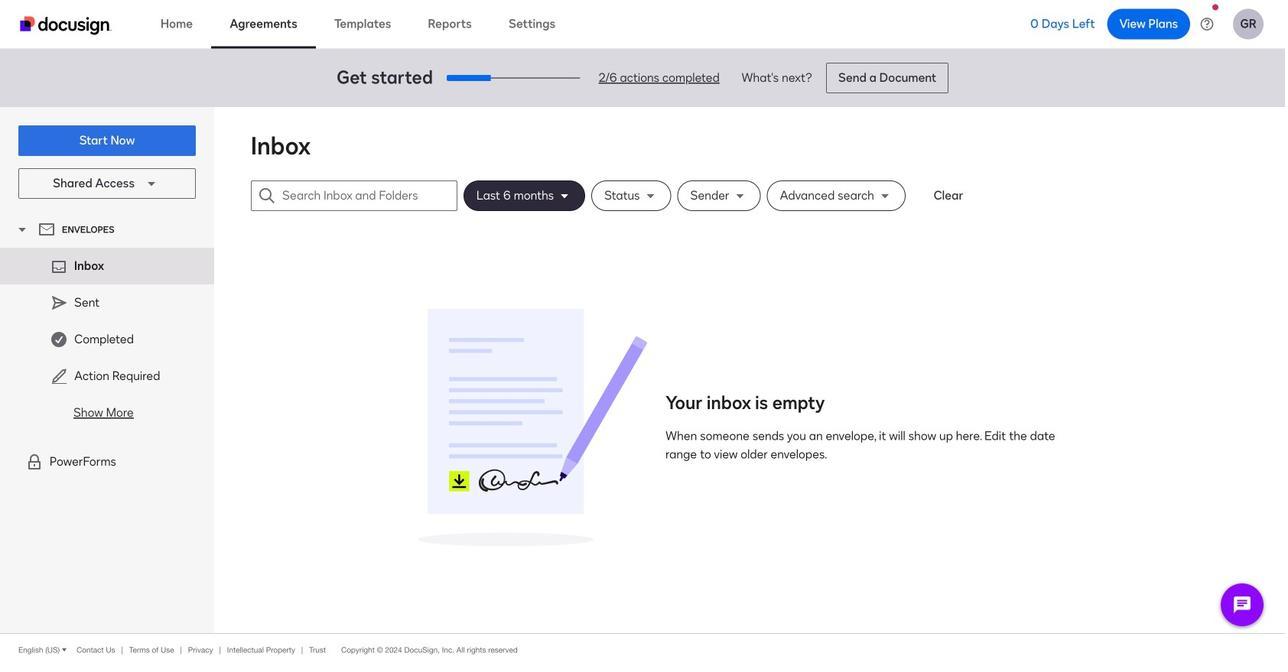 Task type: vqa. For each thing, say whether or not it's contained in the screenshot.
SEARCH INBOX AND FOLDERS text box
yes



Task type: describe. For each thing, give the bounding box(es) containing it.
Search Inbox and Folders text field
[[282, 181, 457, 210]]

more info region
[[0, 634, 1285, 666]]

manage filters group
[[464, 181, 912, 211]]



Task type: locate. For each thing, give the bounding box(es) containing it.
docusign esignature image
[[20, 16, 112, 35]]

secondary navigation
[[0, 107, 214, 634]]



